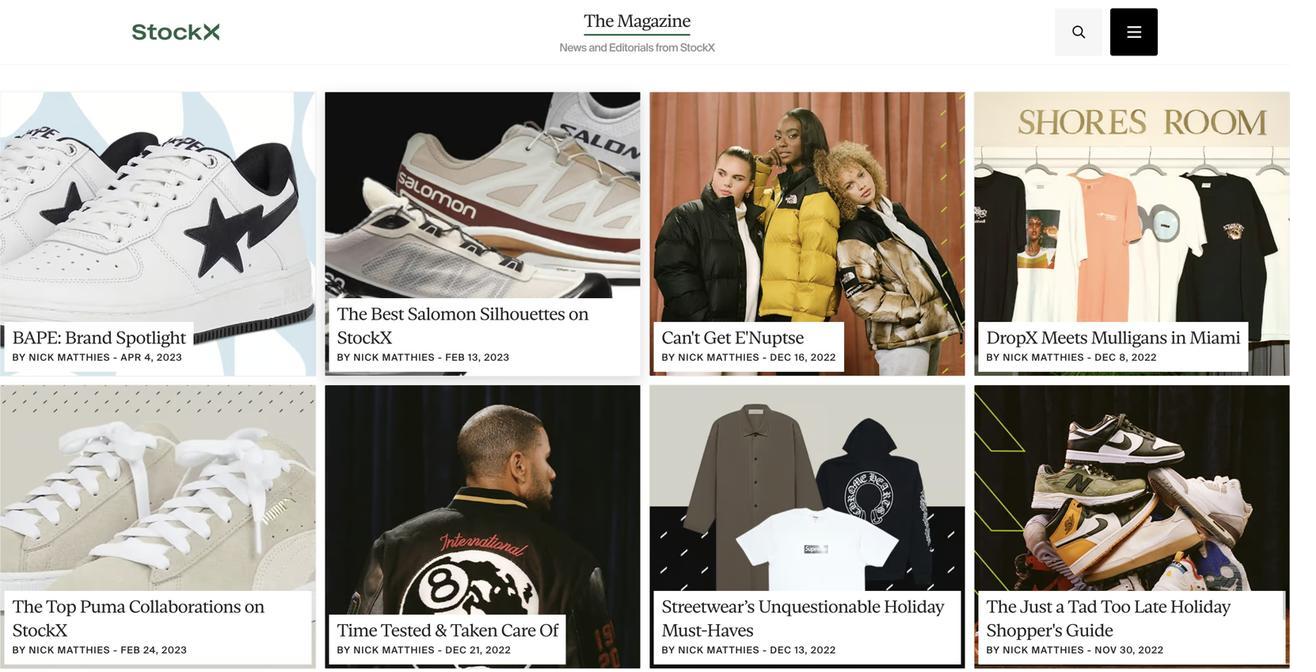 Task type: describe. For each thing, give the bounding box(es) containing it.
- inside can't get e'nuptse by nick matthies - dec 16, 2022
[[763, 352, 767, 364]]

time
[[337, 621, 377, 641]]

stockx image image for puma
[[0, 386, 316, 669]]

matthies inside the just a tad too late holiday shopper's guide by nick matthies - nov 30, 2022
[[1032, 645, 1085, 657]]

mulligans
[[1091, 328, 1167, 348]]

- inside the bape: brand spotlight by nick matthies - apr 4, 2023
[[113, 352, 118, 364]]

feb for puma
[[121, 645, 140, 657]]

nov
[[1095, 645, 1117, 657]]

nick inside the just a tad too late holiday shopper's guide by nick matthies - nov 30, 2022
[[1003, 645, 1029, 657]]

by inside dropx meets mulligans in miami by nick matthies - dec 8, 2022
[[987, 352, 1000, 364]]

13, inside the best salomon silhouettes on stockx by nick matthies - feb 13, 2023
[[468, 352, 481, 364]]

13, inside streetwear's unquestionable holiday must-haves by nick matthies - dec 13, 2022
[[795, 645, 808, 657]]

the top puma collaborations on stockx by nick matthies - feb 24, 2023
[[12, 597, 264, 657]]

feb for salomon
[[445, 352, 465, 364]]

&
[[435, 621, 447, 641]]

by inside the top puma collaborations on stockx by nick matthies - feb 24, 2023
[[12, 645, 26, 657]]

- inside the best salomon silhouettes on stockx by nick matthies - feb 13, 2023
[[438, 352, 443, 364]]

2022 inside can't get e'nuptse by nick matthies - dec 16, 2022
[[811, 352, 836, 364]]

nick inside dropx meets mulligans in miami by nick matthies - dec 8, 2022
[[1003, 352, 1029, 364]]

and
[[589, 40, 607, 55]]

salomon
[[408, 304, 476, 324]]

2022 inside the just a tad too late holiday shopper's guide by nick matthies - nov 30, 2022
[[1139, 645, 1164, 657]]

dec inside streetwear's unquestionable holiday must-haves by nick matthies - dec 13, 2022
[[770, 645, 792, 657]]

holiday inside streetwear's unquestionable holiday must-haves by nick matthies - dec 13, 2022
[[884, 597, 944, 617]]

apr
[[121, 352, 142, 364]]

by inside can't get e'nuptse by nick matthies - dec 16, 2022
[[662, 352, 675, 364]]

16,
[[795, 352, 808, 364]]

magazine
[[617, 11, 690, 31]]

a
[[1056, 597, 1064, 617]]

by inside the best salomon silhouettes on stockx by nick matthies - feb 13, 2023
[[337, 352, 351, 364]]

- inside the just a tad too late holiday shopper's guide by nick matthies - nov 30, 2022
[[1087, 645, 1092, 657]]

e'nuptse
[[735, 328, 804, 348]]

tested
[[381, 621, 431, 641]]

nick inside the best salomon silhouettes on stockx by nick matthies - feb 13, 2023
[[354, 352, 379, 364]]

time tested & taken care of by nick matthies - dec 21, 2022
[[337, 621, 558, 657]]

- inside dropx meets mulligans in miami by nick matthies - dec 8, 2022
[[1087, 352, 1092, 364]]

too
[[1101, 597, 1131, 617]]

by inside time tested & taken care of by nick matthies - dec 21, 2022
[[337, 645, 351, 657]]

news and editorials from stockx
[[560, 40, 715, 55]]

miami
[[1190, 328, 1241, 348]]

24,
[[143, 645, 159, 657]]

collaborations
[[129, 597, 241, 617]]

matthies inside the top puma collaborations on stockx by nick matthies - feb 24, 2023
[[57, 645, 110, 657]]

taken
[[450, 621, 498, 641]]

the for the top puma collaborations on stockx by nick matthies - feb 24, 2023
[[12, 597, 42, 617]]

stockx image image for &
[[325, 386, 640, 669]]

guide
[[1066, 621, 1113, 641]]

21,
[[470, 645, 483, 657]]

by inside the bape: brand spotlight by nick matthies - apr 4, 2023
[[12, 352, 26, 364]]

stockx image image for salomon
[[325, 92, 640, 376]]

the best salomon silhouettes on stockx by nick matthies - feb 13, 2023
[[337, 304, 589, 364]]

- inside streetwear's unquestionable holiday must-haves by nick matthies - dec 13, 2022
[[763, 645, 767, 657]]

streetwear's
[[662, 597, 755, 617]]

matthies inside streetwear's unquestionable holiday must-haves by nick matthies - dec 13, 2022
[[707, 645, 760, 657]]

of
[[539, 621, 558, 641]]

bape:
[[12, 328, 61, 348]]

the for the best salomon silhouettes on stockx by nick matthies - feb 13, 2023
[[337, 304, 367, 324]]

meets
[[1041, 328, 1088, 348]]

the magazine
[[584, 11, 690, 31]]

- inside time tested & taken care of by nick matthies - dec 21, 2022
[[438, 645, 443, 657]]

streetwear's unquestionable holiday must-haves by nick matthies - dec 13, 2022
[[662, 597, 944, 657]]



Task type: vqa. For each thing, say whether or not it's contained in the screenshot.
the corresponding to The Just a Tad Too Late Holiday Shopper's Guide By Nick Matthies - Nov 30, 2022
yes



Task type: locate. For each thing, give the bounding box(es) containing it.
top
[[46, 597, 76, 617]]

stockx image image for mulligans
[[975, 92, 1290, 376]]

care
[[501, 621, 536, 641]]

on for the top puma collaborations on stockx
[[244, 597, 264, 617]]

stockx right from
[[680, 40, 715, 55]]

holiday
[[884, 597, 944, 617], [1171, 597, 1231, 617]]

- down e'nuptse
[[763, 352, 767, 364]]

by
[[12, 352, 26, 364], [337, 352, 351, 364], [662, 352, 675, 364], [987, 352, 1000, 364], [12, 645, 26, 657], [337, 645, 351, 657], [662, 645, 675, 657], [987, 645, 1000, 657]]

nick inside time tested & taken care of by nick matthies - dec 21, 2022
[[354, 645, 379, 657]]

feb left 24,
[[121, 645, 140, 657]]

stockx
[[680, 40, 715, 55], [337, 328, 392, 348], [12, 621, 67, 641]]

the for the just a tad too late holiday shopper's guide by nick matthies - nov 30, 2022
[[987, 597, 1017, 617]]

in
[[1171, 328, 1186, 348]]

Search for articles, series, etc. text field
[[1055, 8, 1103, 56]]

0 horizontal spatial stockx
[[12, 621, 67, 641]]

4,
[[145, 352, 154, 364]]

nick down the bape:
[[29, 352, 55, 364]]

the up and
[[584, 11, 614, 31]]

1 vertical spatial on
[[244, 597, 264, 617]]

30,
[[1120, 645, 1136, 657]]

13,
[[468, 352, 481, 364], [795, 645, 808, 657]]

matthies inside the bape: brand spotlight by nick matthies - apr 4, 2023
[[57, 352, 110, 364]]

- left 24,
[[113, 645, 118, 657]]

on right silhouettes on the top of page
[[569, 304, 589, 324]]

holiday inside the just a tad too late holiday shopper's guide by nick matthies - nov 30, 2022
[[1171, 597, 1231, 617]]

matthies down guide
[[1032, 645, 1085, 657]]

nick down can't
[[678, 352, 704, 364]]

2022
[[811, 352, 836, 364], [1132, 352, 1157, 364], [486, 645, 511, 657], [811, 645, 836, 657], [1139, 645, 1164, 657]]

the up shopper's
[[987, 597, 1017, 617]]

the
[[584, 11, 614, 31], [337, 304, 367, 324], [12, 597, 42, 617], [987, 597, 1017, 617]]

can't get e'nuptse by nick matthies - dec 16, 2022
[[662, 328, 836, 364]]

haves
[[707, 621, 754, 641]]

1 horizontal spatial 13,
[[795, 645, 808, 657]]

nick down best
[[354, 352, 379, 364]]

feb inside the top puma collaborations on stockx by nick matthies - feb 24, 2023
[[121, 645, 140, 657]]

editorials
[[609, 40, 654, 55]]

dec inside time tested & taken care of by nick matthies - dec 21, 2022
[[445, 645, 467, 657]]

stockx for the best salomon silhouettes on stockx
[[337, 328, 392, 348]]

2022 inside time tested & taken care of by nick matthies - dec 21, 2022
[[486, 645, 511, 657]]

matthies down get
[[707, 352, 760, 364]]

from
[[656, 40, 678, 55]]

puma
[[80, 597, 125, 617]]

nick down time
[[354, 645, 379, 657]]

stockx image image for a
[[975, 386, 1290, 669]]

nick down top
[[29, 645, 55, 657]]

1 horizontal spatial feb
[[445, 352, 465, 364]]

2 vertical spatial stockx
[[12, 621, 67, 641]]

0 vertical spatial stockx
[[680, 40, 715, 55]]

2 horizontal spatial stockx
[[680, 40, 715, 55]]

2023 inside the best salomon silhouettes on stockx by nick matthies - feb 13, 2023
[[484, 352, 510, 364]]

by inside streetwear's unquestionable holiday must-haves by nick matthies - dec 13, 2022
[[662, 645, 675, 657]]

dec
[[770, 352, 792, 364], [1095, 352, 1117, 364], [445, 645, 467, 657], [770, 645, 792, 657]]

on inside the top puma collaborations on stockx by nick matthies - feb 24, 2023
[[244, 597, 264, 617]]

2023 inside the bape: brand spotlight by nick matthies - apr 4, 2023
[[157, 352, 182, 364]]

best
[[371, 304, 404, 324]]

on right collaborations
[[244, 597, 264, 617]]

0 horizontal spatial feb
[[121, 645, 140, 657]]

- left nov
[[1087, 645, 1092, 657]]

1 horizontal spatial stockx
[[337, 328, 392, 348]]

2022 right 21,
[[486, 645, 511, 657]]

2022 inside dropx meets mulligans in miami by nick matthies - dec 8, 2022
[[1132, 352, 1157, 364]]

unquestionable
[[758, 597, 880, 617]]

on for the best salomon silhouettes on stockx
[[569, 304, 589, 324]]

0 horizontal spatial on
[[244, 597, 264, 617]]

0 vertical spatial 13,
[[468, 352, 481, 364]]

the left best
[[337, 304, 367, 324]]

2023 down silhouettes on the top of page
[[484, 352, 510, 364]]

dec left 21,
[[445, 645, 467, 657]]

bape: brand spotlight by nick matthies - apr 4, 2023
[[12, 328, 186, 364]]

stockx image image for e'nuptse
[[650, 92, 965, 376]]

get
[[704, 328, 731, 348]]

late
[[1134, 597, 1167, 617]]

stockx image image for spotlight
[[0, 92, 316, 376]]

nick down must- on the bottom
[[678, 645, 704, 657]]

matthies down meets at right
[[1032, 352, 1085, 364]]

stockx down top
[[12, 621, 67, 641]]

matthies down the brand
[[57, 352, 110, 364]]

just
[[1020, 597, 1052, 617]]

the inside the top puma collaborations on stockx by nick matthies - feb 24, 2023
[[12, 597, 42, 617]]

the inside the just a tad too late holiday shopper's guide by nick matthies - nov 30, 2022
[[987, 597, 1017, 617]]

1 vertical spatial stockx
[[337, 328, 392, 348]]

brand
[[65, 328, 112, 348]]

1 horizontal spatial holiday
[[1171, 597, 1231, 617]]

1 vertical spatial feb
[[121, 645, 140, 657]]

matthies down tested
[[382, 645, 435, 657]]

dec left 16,
[[770, 352, 792, 364]]

the just a tad too late holiday shopper's guide by nick matthies - nov 30, 2022
[[987, 597, 1231, 657]]

matthies inside the best salomon silhouettes on stockx by nick matthies - feb 13, 2023
[[382, 352, 435, 364]]

the inside the best salomon silhouettes on stockx by nick matthies - feb 13, 2023
[[337, 304, 367, 324]]

on
[[569, 304, 589, 324], [244, 597, 264, 617]]

matthies inside time tested & taken care of by nick matthies - dec 21, 2022
[[382, 645, 435, 657]]

stockx down best
[[337, 328, 392, 348]]

1 vertical spatial 13,
[[795, 645, 808, 657]]

2022 right 16,
[[811, 352, 836, 364]]

matthies inside dropx meets mulligans in miami by nick matthies - dec 8, 2022
[[1032, 352, 1085, 364]]

matthies down best
[[382, 352, 435, 364]]

dec inside dropx meets mulligans in miami by nick matthies - dec 8, 2022
[[1095, 352, 1117, 364]]

8,
[[1120, 352, 1129, 364]]

nick
[[29, 352, 55, 364], [354, 352, 379, 364], [678, 352, 704, 364], [1003, 352, 1029, 364], [29, 645, 55, 657], [354, 645, 379, 657], [678, 645, 704, 657], [1003, 645, 1029, 657]]

silhouettes
[[480, 304, 565, 324]]

matthies
[[57, 352, 110, 364], [382, 352, 435, 364], [707, 352, 760, 364], [1032, 352, 1085, 364], [57, 645, 110, 657], [382, 645, 435, 657], [707, 645, 760, 657], [1032, 645, 1085, 657]]

stockx inside the top puma collaborations on stockx by nick matthies - feb 24, 2023
[[12, 621, 67, 641]]

2022 right 30,
[[1139, 645, 1164, 657]]

stockx image image for holiday
[[650, 386, 965, 669]]

must-
[[662, 621, 707, 641]]

dec left 8,
[[1095, 352, 1117, 364]]

dropx
[[987, 328, 1038, 348]]

-
[[113, 352, 118, 364], [438, 352, 443, 364], [763, 352, 767, 364], [1087, 352, 1092, 364], [113, 645, 118, 657], [438, 645, 443, 657], [763, 645, 767, 657], [1087, 645, 1092, 657]]

feb inside the best salomon silhouettes on stockx by nick matthies - feb 13, 2023
[[445, 352, 465, 364]]

2022 down unquestionable
[[811, 645, 836, 657]]

- inside the top puma collaborations on stockx by nick matthies - feb 24, 2023
[[113, 645, 118, 657]]

nick down the dropx
[[1003, 352, 1029, 364]]

stockx image image
[[0, 92, 316, 376], [325, 92, 640, 376], [650, 92, 965, 376], [975, 92, 1290, 376], [0, 386, 316, 669], [325, 386, 640, 669], [650, 386, 965, 669], [975, 386, 1290, 669]]

matthies down the haves
[[707, 645, 760, 657]]

2023 inside the top puma collaborations on stockx by nick matthies - feb 24, 2023
[[162, 645, 187, 657]]

on inside the best salomon silhouettes on stockx by nick matthies - feb 13, 2023
[[569, 304, 589, 324]]

- left apr
[[113, 352, 118, 364]]

feb down salomon
[[445, 352, 465, 364]]

news
[[560, 40, 587, 55]]

stockx inside the best salomon silhouettes on stockx by nick matthies - feb 13, 2023
[[337, 328, 392, 348]]

2023 for the top puma collaborations on stockx
[[162, 645, 187, 657]]

0 horizontal spatial 13,
[[468, 352, 481, 364]]

2023 for the best salomon silhouettes on stockx
[[484, 352, 510, 364]]

- down &
[[438, 645, 443, 657]]

nick inside can't get e'nuptse by nick matthies - dec 16, 2022
[[678, 352, 704, 364]]

dec inside can't get e'nuptse by nick matthies - dec 16, 2022
[[770, 352, 792, 364]]

0 vertical spatial on
[[569, 304, 589, 324]]

nick inside streetwear's unquestionable holiday must-haves by nick matthies - dec 13, 2022
[[678, 645, 704, 657]]

0 horizontal spatial holiday
[[884, 597, 944, 617]]

dec down unquestionable
[[770, 645, 792, 657]]

the left top
[[12, 597, 42, 617]]

13, down salomon
[[468, 352, 481, 364]]

2023 right 4, on the left of the page
[[157, 352, 182, 364]]

nick down shopper's
[[1003, 645, 1029, 657]]

- down salomon
[[438, 352, 443, 364]]

- down unquestionable
[[763, 645, 767, 657]]

dropx meets mulligans in miami by nick matthies - dec 8, 2022
[[987, 328, 1241, 364]]

nick inside the bape: brand spotlight by nick matthies - apr 4, 2023
[[29, 352, 55, 364]]

- down meets at right
[[1087, 352, 1092, 364]]

13, down unquestionable
[[795, 645, 808, 657]]

nick inside the top puma collaborations on stockx by nick matthies - feb 24, 2023
[[29, 645, 55, 657]]

2023 right 24,
[[162, 645, 187, 657]]

2 holiday from the left
[[1171, 597, 1231, 617]]

2022 inside streetwear's unquestionable holiday must-haves by nick matthies - dec 13, 2022
[[811, 645, 836, 657]]

matthies down the puma
[[57, 645, 110, 657]]

matthies inside can't get e'nuptse by nick matthies - dec 16, 2022
[[707, 352, 760, 364]]

stockx for the top puma collaborations on stockx
[[12, 621, 67, 641]]

tad
[[1068, 597, 1097, 617]]

shopper's
[[987, 621, 1062, 641]]

1 horizontal spatial on
[[569, 304, 589, 324]]

the for the magazine
[[584, 11, 614, 31]]

1 holiday from the left
[[884, 597, 944, 617]]

2022 right 8,
[[1132, 352, 1157, 364]]

feb
[[445, 352, 465, 364], [121, 645, 140, 657]]

by inside the just a tad too late holiday shopper's guide by nick matthies - nov 30, 2022
[[987, 645, 1000, 657]]

can't
[[662, 328, 700, 348]]

2023
[[157, 352, 182, 364], [484, 352, 510, 364], [162, 645, 187, 657]]

spotlight
[[116, 328, 186, 348]]

0 vertical spatial feb
[[445, 352, 465, 364]]



